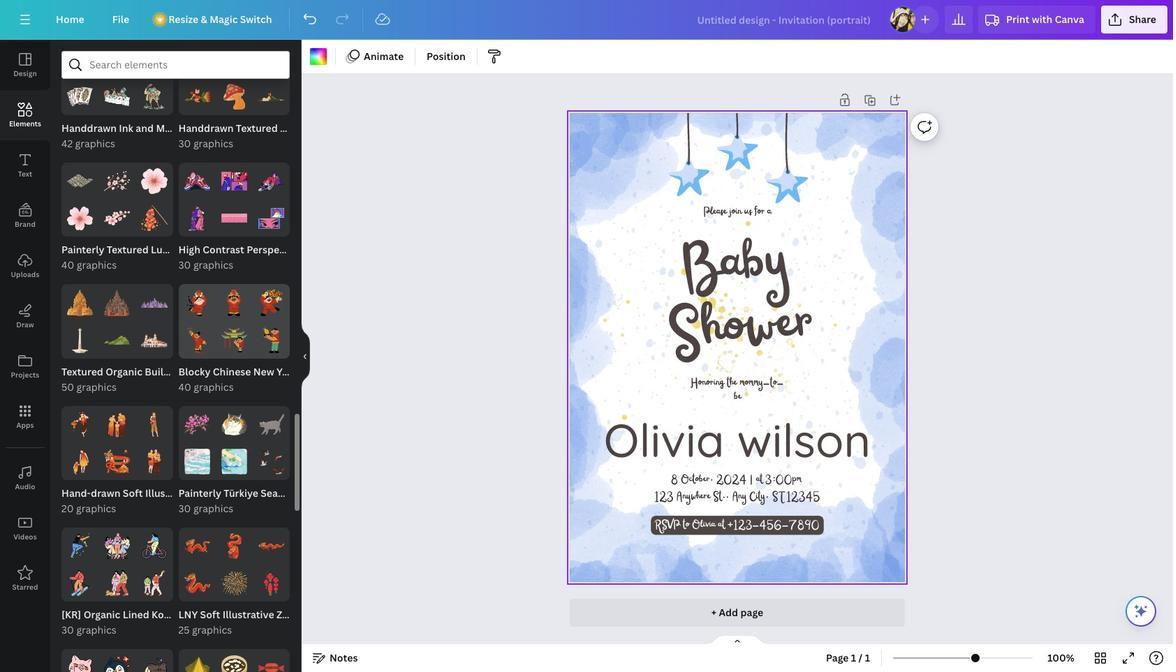 Task type: describe. For each thing, give the bounding box(es) containing it.
painterly türkiye seasonal destinations 30 graphics
[[179, 487, 366, 516]]

40 graphics
[[61, 259, 117, 272]]

100%
[[1048, 652, 1075, 665]]

30 inside high contrast perspective fashion 30 graphics
[[179, 259, 191, 272]]

painterly turkiye autumn in bodrum image
[[221, 449, 247, 475]]

and
[[136, 122, 154, 135]]

switch
[[240, 13, 272, 26]]

blocky chinese new year traditions 40 graphics
[[179, 365, 348, 394]]

100% button
[[1039, 648, 1084, 670]]

handdrawn textured fairytale forest couples 30 graphics
[[179, 122, 396, 150]]

us
[[745, 205, 752, 220]]

30 inside painterly türkiye seasonal destinations 30 graphics
[[179, 502, 191, 516]]

lny
[[179, 609, 198, 622]]

story
[[192, 122, 218, 135]]

print
[[1007, 13, 1030, 26]]

canva assistant image
[[1133, 604, 1150, 620]]

handdrawn playful yema image
[[184, 656, 210, 673]]

painterly
[[179, 487, 221, 500]]

share
[[1130, 13, 1157, 26]]

organic lined indoor climbing image
[[67, 534, 93, 560]]

position
[[427, 50, 466, 63]]

borobudur image
[[141, 290, 167, 316]]

handdrawn ink and marker toad image
[[141, 84, 167, 110]]

shower
[[664, 285, 816, 379]]

add
[[719, 606, 739, 620]]

text button
[[0, 140, 50, 191]]

[kr] organic lined korean daily life 30 graphics
[[61, 609, 232, 638]]

mommy-
[[740, 376, 770, 391]]

home link
[[45, 6, 96, 34]]

draw button
[[0, 291, 50, 342]]

starred button
[[0, 554, 50, 604]]

page
[[741, 606, 764, 620]]

handdrawn playful polvoron image
[[258, 656, 284, 673]]

#ffffff image
[[310, 48, 327, 65]]

1 horizontal spatial high contrast fashionable woman comic strip panels image
[[258, 206, 284, 232]]

handdrawn textured fairytale forest couples button
[[179, 121, 396, 136]]

life
[[214, 609, 232, 622]]

videos button
[[0, 504, 50, 554]]

handdrawn textured fairytale mushroom image
[[221, 84, 247, 110]]

couples
[[357, 122, 396, 135]]

handdrawn textured fairy on a flower image
[[184, 84, 210, 110]]

lny soft illustrative zodiac animals button
[[179, 608, 349, 624]]

blocky chinese new year gift bag image
[[184, 290, 210, 316]]

+123-
[[728, 519, 760, 533]]

painterly turkiye birds flying image
[[258, 449, 284, 475]]

organic lined ski image
[[67, 571, 93, 597]]

painterly türkiye seasonal destinations button
[[179, 486, 366, 502]]

graphics inside handdrawn textured fairytale forest couples 30 graphics
[[193, 137, 234, 150]]

side panel tab list
[[0, 40, 50, 604]]

blocky chinese new year temple image
[[221, 327, 247, 353]]

draw
[[16, 320, 34, 330]]

high contrast fashionable woman wearing a kimono image
[[258, 168, 284, 194]]

october,
[[681, 473, 714, 488]]

1 painterly textured lunar new year cherry blossoms image from the top
[[104, 168, 130, 194]]

graphics inside high contrast perspective fashion 30 graphics
[[193, 259, 234, 272]]

graphics inside lny soft illustrative zodiac animals 25 graphics
[[192, 624, 232, 638]]

graphics right 50
[[77, 381, 117, 394]]

painterly turkiye flower branch image
[[184, 412, 210, 438]]

handdrawn ink and marker alice meets the mad hatter image
[[104, 84, 130, 110]]

[kr] organic lined korean daily life button
[[61, 608, 232, 624]]

lined doodle hi pig emote image
[[67, 656, 93, 673]]

+ add page button
[[570, 599, 905, 627]]

monas image
[[67, 327, 93, 353]]

lny soft illustrative fireworks image
[[221, 571, 247, 597]]

brand button
[[0, 191, 50, 241]]

blocky
[[179, 365, 211, 379]]

12345
[[787, 490, 821, 505]]

0 vertical spatial olivia
[[604, 411, 725, 469]]

for
[[755, 205, 765, 220]]

perspective
[[247, 243, 303, 257]]

2 lny soft illustrative zodiac dragon image from the left
[[221, 534, 247, 560]]

8
[[671, 473, 678, 488]]

graphics inside handdrawn ink and marker story structure 42 graphics
[[75, 137, 115, 150]]

videos
[[13, 532, 37, 542]]

prambanan image
[[67, 290, 93, 316]]

design button
[[0, 40, 50, 90]]

42
[[61, 137, 73, 150]]

year
[[277, 365, 298, 379]]

3:00pm
[[766, 473, 802, 488]]

456-
[[760, 519, 789, 533]]

baby
[[679, 223, 792, 313]]

painterly textured lunar new year firecrackers image
[[141, 206, 167, 232]]

high contrast pink perspective grid image
[[221, 206, 247, 232]]

organic lined boys playing ddakji image
[[141, 571, 167, 597]]

show pages image
[[704, 635, 771, 646]]

|
[[750, 473, 754, 488]]

[kr]
[[61, 609, 81, 622]]

organic lined girl biking image
[[141, 534, 167, 560]]

audio
[[15, 482, 35, 492]]

st
[[772, 490, 784, 505]]

handdrawn ink and marker deck of cards image
[[67, 84, 93, 110]]

handdrawn playful champorado image
[[221, 656, 247, 673]]

chinese
[[213, 365, 251, 379]]

30 inside '[kr] organic lined korean daily life 30 graphics'
[[61, 624, 74, 638]]

handdrawn textured fairytale couple image
[[258, 84, 284, 110]]

türkiye
[[224, 487, 258, 500]]

daily
[[188, 609, 212, 622]]

fashion
[[305, 243, 342, 257]]

zodiac
[[277, 609, 308, 622]]

the
[[727, 376, 737, 391]]

notes
[[330, 652, 358, 665]]

ink
[[119, 122, 133, 135]]

/
[[859, 652, 863, 665]]

traditions
[[300, 365, 348, 379]]

2024
[[717, 473, 747, 488]]

hide image
[[301, 323, 310, 390]]

projects
[[11, 370, 39, 380]]

123
[[655, 490, 674, 505]]

blocky chinese new year ang pao image
[[221, 290, 247, 316]]

1 vertical spatial olivia
[[692, 519, 716, 533]]

with
[[1032, 13, 1053, 26]]

projects button
[[0, 342, 50, 392]]

hand-drawn soft illustrative lny dragon dancers image
[[104, 449, 130, 475]]

2 painterly textured lunar new year cherry blossoms image from the top
[[104, 206, 130, 232]]

high contrast perspective fashion button
[[179, 243, 342, 258]]

high
[[179, 243, 200, 257]]

fairytale
[[280, 122, 322, 135]]

marker
[[156, 122, 190, 135]]

painterly textured lunar new year round ornate pattern image
[[67, 168, 93, 194]]

be
[[734, 390, 741, 405]]

main menu bar
[[0, 0, 1174, 40]]

0 horizontal spatial 40
[[61, 259, 74, 272]]

graphics inside blocky chinese new year traditions 40 graphics
[[194, 381, 234, 394]]

Design title text field
[[686, 6, 884, 34]]

file
[[112, 13, 129, 26]]

notes button
[[307, 648, 364, 670]]



Task type: vqa. For each thing, say whether or not it's contained in the screenshot.


Task type: locate. For each thing, give the bounding box(es) containing it.
high contrast perspective fashion 30 graphics
[[179, 243, 342, 272]]

text
[[18, 169, 32, 179]]

olivia
[[604, 411, 725, 469], [692, 519, 716, 533]]

30 down marker
[[179, 137, 191, 150]]

1
[[852, 652, 857, 665], [865, 652, 871, 665]]

1 lny soft illustrative zodiac dragon image from the left
[[184, 534, 210, 560]]

0 horizontal spatial high contrast fashionable woman comic strip panels image
[[221, 168, 247, 194]]

werdhi budaya image
[[104, 290, 130, 316]]

organic lined making coffee image
[[104, 534, 130, 560]]

at left +123-
[[718, 519, 725, 533]]

graphics
[[75, 137, 115, 150], [193, 137, 234, 150], [77, 259, 117, 272], [193, 259, 234, 272], [77, 381, 117, 394], [194, 381, 234, 394], [76, 502, 116, 516], [193, 502, 234, 516], [76, 624, 117, 638], [192, 624, 232, 638]]

graphics up prambanan image at the top
[[77, 259, 117, 272]]

0 vertical spatial high contrast fashionable woman comic strip panels image
[[221, 168, 247, 194]]

hand-drawn soft illustrative lny girl image
[[67, 412, 93, 438]]

30
[[179, 137, 191, 150], [179, 259, 191, 272], [179, 502, 191, 516], [61, 624, 74, 638]]

animals
[[311, 609, 349, 622]]

40 down blocky
[[179, 381, 191, 394]]

1 vertical spatial hand-drawn soft illustrative lny family image
[[141, 449, 167, 475]]

rsvp to olivia at +123-456-7890
[[656, 519, 820, 533]]

+ add page
[[712, 606, 764, 620]]

0 vertical spatial 40
[[61, 259, 74, 272]]

50
[[61, 381, 74, 394]]

handdrawn
[[61, 122, 117, 135], [179, 122, 234, 135]]

1 right /
[[865, 652, 871, 665]]

lny soft illustrative zodiac dragon image up lny soft illustrative fireworks icon
[[221, 534, 247, 560]]

handdrawn inside handdrawn textured fairytale forest couples 30 graphics
[[179, 122, 234, 135]]

canva
[[1055, 13, 1085, 26]]

50 graphics
[[61, 381, 117, 394]]

1 horizontal spatial hand-drawn soft illustrative lny family image
[[141, 449, 167, 475]]

painterly turkiye calico cat image
[[221, 412, 247, 438]]

123 anywhere st., any city, st 12345
[[655, 490, 821, 505]]

handdrawn for 42
[[61, 122, 117, 135]]

0 horizontal spatial 1
[[852, 652, 857, 665]]

resize & magic switch button
[[146, 6, 283, 34]]

1 1 from the left
[[852, 652, 857, 665]]

graphics down painterly at the bottom left
[[193, 502, 234, 516]]

new
[[253, 365, 274, 379]]

8 october, 2024 | at 3:00pm
[[671, 473, 802, 488]]

handdrawn ink and marker story structure button
[[61, 121, 266, 136]]

high contrast fashionable woman comic strip panels image up perspective
[[258, 206, 284, 232]]

30 down painterly at the bottom left
[[179, 502, 191, 516]]

+
[[712, 606, 717, 620]]

baby shower
[[664, 222, 816, 379]]

&
[[201, 13, 207, 26]]

0 vertical spatial hand-drawn soft illustrative lny family image
[[104, 412, 130, 438]]

graphics inside '[kr] organic lined korean daily life 30 graphics'
[[76, 624, 117, 638]]

0 horizontal spatial hand-drawn soft illustrative lny family image
[[104, 412, 130, 438]]

graphics down organic
[[76, 624, 117, 638]]

2 1 from the left
[[865, 652, 871, 665]]

apps button
[[0, 392, 50, 442]]

page
[[827, 652, 849, 665]]

wilson
[[738, 411, 871, 469]]

high contrast pair of sneakers image
[[184, 168, 210, 194]]

0 vertical spatial at
[[756, 473, 763, 488]]

hand-drawn soft illustrative lny family image down 'hand-drawn soft illustrative lny woman' icon
[[141, 449, 167, 475]]

40
[[61, 259, 74, 272], [179, 381, 191, 394]]

contrast
[[203, 243, 244, 257]]

at
[[756, 473, 763, 488], [718, 519, 725, 533]]

20
[[61, 502, 74, 516]]

painterly turkiye grey cat image
[[258, 412, 284, 438]]

handdrawn inside handdrawn ink and marker story structure 42 graphics
[[61, 122, 117, 135]]

at right |
[[756, 473, 763, 488]]

home
[[56, 13, 84, 26]]

please join us for a
[[704, 205, 772, 220]]

1 handdrawn from the left
[[61, 122, 117, 135]]

lny soft illustrative chinese lanterns image
[[258, 571, 284, 597]]

lined
[[123, 609, 149, 622]]

st.,
[[713, 490, 730, 505]]

audio button
[[0, 453, 50, 504]]

high contrast fashionable woman comic strip panels image right high contrast pair of sneakers icon
[[221, 168, 247, 194]]

blocky chinese new year pineapple image
[[258, 327, 284, 353]]

lny soft illustrative zodiac dragon image up lny soft illustrative zodiac dragon image
[[184, 534, 210, 560]]

hand-drawn soft illustrative lny mother and daughter image
[[67, 449, 93, 475]]

illustrative
[[223, 609, 274, 622]]

structure
[[220, 122, 266, 135]]

seasonal
[[261, 487, 304, 500]]

forest
[[324, 122, 354, 135]]

design
[[13, 68, 37, 78]]

7890
[[789, 519, 820, 533]]

painterly textured lunar new year cherry blossom image
[[67, 206, 93, 232]]

destinations
[[306, 487, 366, 500]]

40 up prambanan image at the top
[[61, 259, 74, 272]]

1 horizontal spatial lny soft illustrative zodiac dragon image
[[221, 534, 247, 560]]

olivia right to
[[692, 519, 716, 533]]

lawang sewu image
[[141, 327, 167, 353]]

olivia up 8
[[604, 411, 725, 469]]

Search elements search field
[[89, 52, 262, 78]]

2 handdrawn from the left
[[179, 122, 234, 135]]

uploads button
[[0, 241, 50, 291]]

handdrawn up 42
[[61, 122, 117, 135]]

bukit barisan image
[[104, 327, 130, 353]]

graphics inside painterly türkiye seasonal destinations 30 graphics
[[193, 502, 234, 516]]

blocky chinese new year sparkler image
[[184, 327, 210, 353]]

anywhere
[[677, 490, 711, 505]]

handdrawn ink and marker story structure 42 graphics
[[61, 122, 266, 150]]

painterly textured lunar new year cherry blossoms image right painterly textured lunar new year round ornate pattern image
[[104, 168, 130, 194]]

lny soft illustrative zodiac dragon image
[[184, 571, 210, 597]]

painterly turkiye winter pamukkale image
[[184, 449, 210, 475]]

painterly textured lunar new year cherry blossoms image
[[104, 168, 130, 194], [104, 206, 130, 232]]

hand-drawn soft illustrative lny family image
[[104, 412, 130, 438], [141, 449, 167, 475]]

brand
[[15, 219, 36, 229]]

olivia wilson
[[604, 411, 871, 469]]

high contrast fashionable couple posing image
[[184, 206, 210, 232]]

organic lined couple walking grocery image
[[104, 571, 130, 597]]

3 lny soft illustrative zodiac dragon image from the left
[[258, 534, 284, 560]]

print with canva button
[[979, 6, 1096, 34]]

graphics right 20
[[76, 502, 116, 516]]

1 horizontal spatial at
[[756, 473, 763, 488]]

1 vertical spatial at
[[718, 519, 725, 533]]

30 down high
[[179, 259, 191, 272]]

uploads
[[11, 270, 39, 279]]

30 down [kr]
[[61, 624, 74, 638]]

1 vertical spatial 40
[[179, 381, 191, 394]]

apps
[[16, 421, 34, 430]]

25
[[179, 624, 190, 638]]

2 horizontal spatial lny soft illustrative zodiac dragon image
[[258, 534, 284, 560]]

0 horizontal spatial lny soft illustrative zodiac dragon image
[[184, 534, 210, 560]]

blocky chinese new year traditions button
[[179, 365, 348, 380]]

blocky chinese new year decorations image
[[258, 290, 284, 316]]

1 horizontal spatial handdrawn
[[179, 122, 234, 135]]

handdrawn for graphics
[[179, 122, 234, 135]]

1 horizontal spatial 40
[[179, 381, 191, 394]]

0 horizontal spatial at
[[718, 519, 725, 533]]

graphics down story at the top left of the page
[[193, 137, 234, 150]]

korean
[[152, 609, 185, 622]]

1 left /
[[852, 652, 857, 665]]

1 horizontal spatial 1
[[865, 652, 871, 665]]

lny soft illustrative zodiac dragon image up lny soft illustrative chinese lanterns image
[[258, 534, 284, 560]]

handdrawn down handdrawn textured fairy on a flower icon
[[179, 122, 234, 135]]

honoring
[[691, 376, 724, 391]]

city,
[[749, 490, 770, 505]]

painterly textured lunar new year cherry blossoms image right painterly textured lunar new year cherry blossom image
[[104, 206, 130, 232]]

graphics down 'soft'
[[192, 624, 232, 638]]

print with canva
[[1007, 13, 1085, 26]]

0 vertical spatial painterly textured lunar new year cherry blossoms image
[[104, 168, 130, 194]]

1 vertical spatial high contrast fashionable woman comic strip panels image
[[258, 206, 284, 232]]

0 horizontal spatial handdrawn
[[61, 122, 117, 135]]

1 vertical spatial painterly textured lunar new year cherry blossoms image
[[104, 206, 130, 232]]

graphics down contrast
[[193, 259, 234, 272]]

graphics down chinese
[[194, 381, 234, 394]]

magic
[[210, 13, 238, 26]]

to
[[683, 519, 690, 533]]

resize
[[169, 13, 199, 26]]

animate
[[364, 50, 404, 63]]

40 inside blocky chinese new year traditions 40 graphics
[[179, 381, 191, 394]]

graphics right 42
[[75, 137, 115, 150]]

hand-drawn soft illustrative lny family image right "hand-drawn soft illustrative lny girl" image
[[104, 412, 130, 438]]

animate button
[[342, 45, 409, 68]]

lny soft illustrative zodiac animals 25 graphics
[[179, 609, 349, 638]]

elements
[[9, 119, 41, 129]]

file button
[[101, 6, 141, 34]]

lined doodle shy happy pengiun emote image
[[104, 656, 130, 673]]

soft
[[200, 609, 220, 622]]

rsvp
[[656, 519, 680, 533]]

lined doodle sleeping boar emote image
[[141, 656, 167, 673]]

high contrast fashionable woman comic strip panels image
[[221, 168, 247, 194], [258, 206, 284, 232]]

hand-drawn soft illustrative lny woman image
[[141, 412, 167, 438]]

20 graphics
[[61, 502, 116, 516]]

page 1 / 1
[[827, 652, 871, 665]]

painterly textured lunar new year cherry blossom image
[[141, 168, 167, 194]]

30 inside handdrawn textured fairytale forest couples 30 graphics
[[179, 137, 191, 150]]

lny soft illustrative zodiac dragon image
[[184, 534, 210, 560], [221, 534, 247, 560], [258, 534, 284, 560]]



